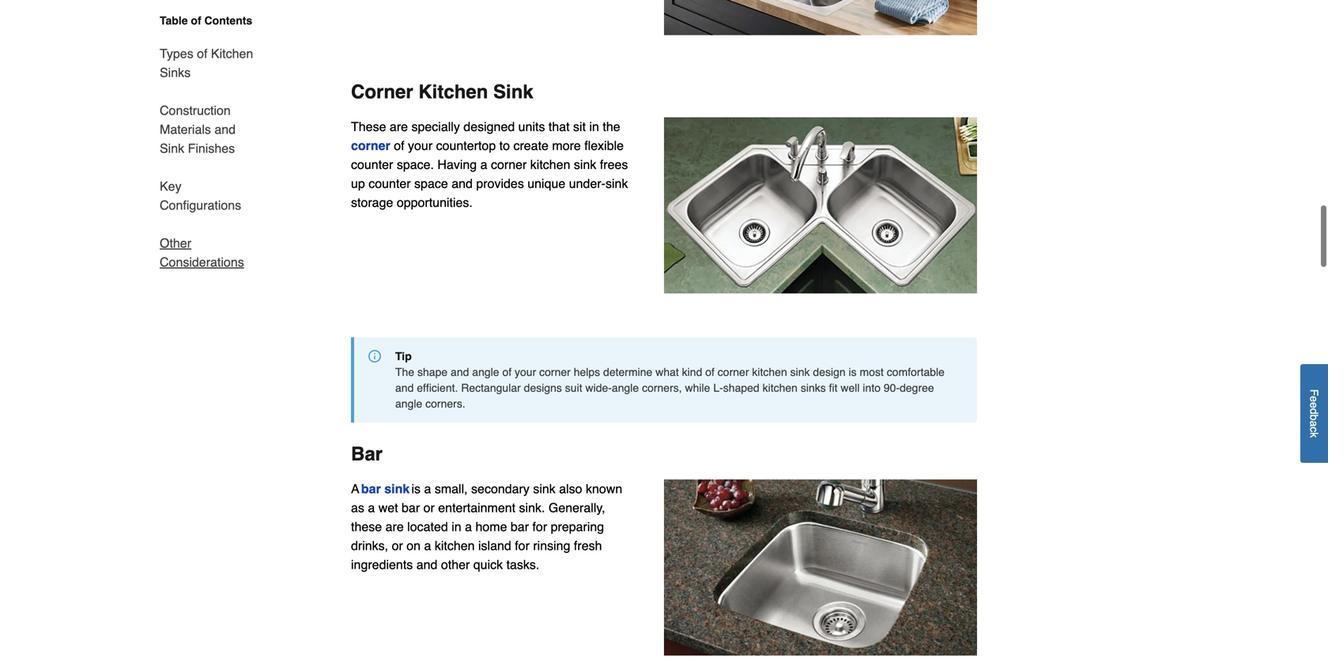 Task type: locate. For each thing, give the bounding box(es) containing it.
kitchen up specially
[[419, 81, 488, 103]]

construction materials and sink finishes link
[[160, 92, 259, 168]]

and up finishes
[[215, 122, 236, 137]]

e up d
[[1308, 397, 1321, 403]]

tasks.
[[507, 558, 540, 573]]

of right kind
[[706, 366, 715, 379]]

your
[[408, 138, 433, 153], [515, 366, 536, 379]]

d
[[1308, 409, 1321, 415]]

kitchen down contents
[[211, 46, 253, 61]]

degree
[[900, 382, 934, 395]]

0 vertical spatial are
[[390, 119, 408, 134]]

2 vertical spatial angle
[[395, 398, 422, 410]]

corner down these
[[351, 138, 390, 153]]

key
[[160, 179, 182, 194]]

angle down "the"
[[395, 398, 422, 410]]

in down entertainment
[[452, 520, 462, 535]]

0 vertical spatial is
[[849, 366, 857, 379]]

1 vertical spatial in
[[452, 520, 462, 535]]

counter down corner link
[[351, 157, 393, 172]]

for down sink.
[[533, 520, 547, 535]]

a
[[480, 157, 488, 172], [1308, 421, 1321, 427], [424, 482, 431, 497], [368, 501, 375, 516], [465, 520, 472, 535], [424, 539, 431, 554]]

these
[[351, 119, 386, 134]]

or up located
[[424, 501, 435, 516]]

1 vertical spatial your
[[515, 366, 536, 379]]

as
[[351, 501, 364, 516]]

of up rectangular
[[502, 366, 512, 379]]

0 vertical spatial in
[[589, 119, 599, 134]]

kitchen up shaped
[[752, 366, 787, 379]]

and inside of your countertop to create more flexible counter space. having a corner kitchen sink frees up counter space and provides unique under-sink storage opportunities.
[[452, 176, 473, 191]]

b
[[1308, 415, 1321, 421]]

is
[[849, 366, 857, 379], [412, 482, 421, 497]]

in inside the these are specially designed units that sit in the corner
[[589, 119, 599, 134]]

0 horizontal spatial bar
[[361, 482, 381, 497]]

2 vertical spatial bar
[[511, 520, 529, 535]]

2 horizontal spatial bar
[[511, 520, 529, 535]]

more
[[552, 138, 581, 153]]

materials
[[160, 122, 211, 137]]

bar down sink.
[[511, 520, 529, 535]]

2 e from the top
[[1308, 403, 1321, 409]]

1 horizontal spatial is
[[849, 366, 857, 379]]

units
[[518, 119, 545, 134]]

ingredients
[[351, 558, 413, 573]]

corner
[[351, 138, 390, 153], [491, 157, 527, 172], [539, 366, 571, 379], [718, 366, 749, 379]]

of up space.
[[394, 138, 405, 153]]

of right types
[[197, 46, 208, 61]]

comfortable
[[887, 366, 945, 379]]

1 vertical spatial is
[[412, 482, 421, 497]]

are inside the these are specially designed units that sit in the corner
[[390, 119, 408, 134]]

sink
[[574, 157, 597, 172], [606, 176, 628, 191], [790, 366, 810, 379], [384, 482, 410, 497], [533, 482, 556, 497]]

bar right wet
[[402, 501, 420, 516]]

finishes
[[188, 141, 235, 156]]

a up k
[[1308, 421, 1321, 427]]

for up tasks.
[[515, 539, 530, 554]]

space
[[414, 176, 448, 191]]

1 vertical spatial angle
[[612, 382, 639, 395]]

specially
[[412, 119, 460, 134]]

in right sit
[[589, 119, 599, 134]]

tip
[[395, 350, 412, 363]]

and
[[215, 122, 236, 137], [452, 176, 473, 191], [451, 366, 469, 379], [395, 382, 414, 395], [416, 558, 438, 573]]

0 horizontal spatial is
[[412, 482, 421, 497]]

small,
[[435, 482, 468, 497]]

sink down frees
[[606, 176, 628, 191]]

0 vertical spatial kitchen
[[211, 46, 253, 61]]

is up well
[[849, 366, 857, 379]]

your up space.
[[408, 138, 433, 153]]

0 vertical spatial your
[[408, 138, 433, 153]]

of right table
[[191, 14, 201, 27]]

counter
[[351, 157, 393, 172], [369, 176, 411, 191]]

1 horizontal spatial angle
[[472, 366, 499, 379]]

0 vertical spatial sink
[[493, 81, 534, 103]]

these
[[351, 520, 382, 535]]

0 vertical spatial angle
[[472, 366, 499, 379]]

1 vertical spatial for
[[515, 539, 530, 554]]

a down entertainment
[[465, 520, 472, 535]]

1 vertical spatial are
[[386, 520, 404, 535]]

provides
[[476, 176, 524, 191]]

a right 'as'
[[368, 501, 375, 516]]

shape
[[418, 366, 448, 379]]

of
[[191, 14, 201, 27], [197, 46, 208, 61], [394, 138, 405, 153], [502, 366, 512, 379], [706, 366, 715, 379]]

other considerations link
[[160, 225, 259, 272]]

0 horizontal spatial angle
[[395, 398, 422, 410]]

1 horizontal spatial sink
[[493, 81, 534, 103]]

is inside is a small, secondary sink also known as a wet bar or entertainment sink. generally, these are located in a home bar for preparing drinks, or on a kitchen island for rinsing fresh ingredients and other quick tasks.
[[412, 482, 421, 497]]

0 horizontal spatial sink
[[160, 141, 184, 156]]

sink up units
[[493, 81, 534, 103]]

types
[[160, 46, 193, 61]]

1 e from the top
[[1308, 397, 1321, 403]]

generally,
[[549, 501, 605, 516]]

designed
[[464, 119, 515, 134]]

1 vertical spatial sink
[[160, 141, 184, 156]]

are down wet
[[386, 520, 404, 535]]

corner down to
[[491, 157, 527, 172]]

0 horizontal spatial kitchen
[[211, 46, 253, 61]]

rinsing
[[533, 539, 570, 554]]

sink inside "tip the shape and angle of your corner helps determine what kind of corner kitchen sink design is most comfortable and efficient. rectangular designs suit wide-angle corners, while l-shaped kitchen sinks fit well into 90-degree angle corners."
[[790, 366, 810, 379]]

kitchen
[[211, 46, 253, 61], [419, 81, 488, 103]]

also
[[559, 482, 582, 497]]

and down having
[[452, 176, 473, 191]]

wet
[[379, 501, 398, 516]]

of your countertop to create more flexible counter space. having a corner kitchen sink frees up counter space and provides unique under-sink storage opportunities.
[[351, 138, 628, 210]]

counter up "storage" at the top left of page
[[369, 176, 411, 191]]

angle up rectangular
[[472, 366, 499, 379]]

1 vertical spatial or
[[392, 539, 403, 554]]

sink down materials
[[160, 141, 184, 156]]

suit
[[565, 382, 582, 395]]

considerations
[[160, 255, 244, 270]]

e up b
[[1308, 403, 1321, 409]]

your inside "tip the shape and angle of your corner helps determine what kind of corner kitchen sink design is most comfortable and efficient. rectangular designs suit wide-angle corners, while l-shaped kitchen sinks fit well into 90-degree angle corners."
[[515, 366, 536, 379]]

and inside construction materials and sink finishes
[[215, 122, 236, 137]]

countertop
[[436, 138, 496, 153]]

1 horizontal spatial or
[[424, 501, 435, 516]]

kitchen up unique
[[530, 157, 571, 172]]

located
[[407, 520, 448, 535]]

other
[[441, 558, 470, 573]]

sink
[[493, 81, 534, 103], [160, 141, 184, 156]]

angle
[[472, 366, 499, 379], [612, 382, 639, 395], [395, 398, 422, 410]]

sink up sink.
[[533, 482, 556, 497]]

corner up shaped
[[718, 366, 749, 379]]

bar right the a
[[361, 482, 381, 497]]

corners,
[[642, 382, 682, 395]]

2 horizontal spatial angle
[[612, 382, 639, 395]]

sinks
[[160, 65, 191, 80]]

a right on
[[424, 539, 431, 554]]

fit
[[829, 382, 838, 395]]

1 horizontal spatial bar
[[402, 501, 420, 516]]

your inside of your countertop to create more flexible counter space. having a corner kitchen sink frees up counter space and provides unique under-sink storage opportunities.
[[408, 138, 433, 153]]

1 horizontal spatial in
[[589, 119, 599, 134]]

your up designs
[[515, 366, 536, 379]]

sink up sinks
[[790, 366, 810, 379]]

a up 'provides'
[[480, 157, 488, 172]]

known
[[586, 482, 623, 497]]

efficient.
[[417, 382, 458, 395]]

and inside is a small, secondary sink also known as a wet bar or entertainment sink. generally, these are located in a home bar for preparing drinks, or on a kitchen island for rinsing fresh ingredients and other quick tasks.
[[416, 558, 438, 573]]

is right the 'bar sink' "link"
[[412, 482, 421, 497]]

are
[[390, 119, 408, 134], [386, 520, 404, 535]]

0 vertical spatial for
[[533, 520, 547, 535]]

and down on
[[416, 558, 438, 573]]

0 horizontal spatial for
[[515, 539, 530, 554]]

or left on
[[392, 539, 403, 554]]

kitchen
[[530, 157, 571, 172], [752, 366, 787, 379], [763, 382, 798, 395], [435, 539, 475, 554]]

0 horizontal spatial in
[[452, 520, 462, 535]]

are right these
[[390, 119, 408, 134]]

helps
[[574, 366, 600, 379]]

1 horizontal spatial your
[[515, 366, 536, 379]]

for
[[533, 520, 547, 535], [515, 539, 530, 554]]

sink inside construction materials and sink finishes
[[160, 141, 184, 156]]

0 horizontal spatial your
[[408, 138, 433, 153]]

corners.
[[426, 398, 466, 410]]

other
[[160, 236, 191, 251]]

0 vertical spatial bar
[[361, 482, 381, 497]]

drinks,
[[351, 539, 388, 554]]

kitchen up other
[[435, 539, 475, 554]]

90-
[[884, 382, 900, 395]]

storage
[[351, 195, 393, 210]]

1 vertical spatial kitchen
[[419, 81, 488, 103]]

0 vertical spatial counter
[[351, 157, 393, 172]]

angle down determine
[[612, 382, 639, 395]]

1 horizontal spatial for
[[533, 520, 547, 535]]



Task type: describe. For each thing, give the bounding box(es) containing it.
sinks
[[801, 382, 826, 395]]

contents
[[204, 14, 252, 27]]

well
[[841, 382, 860, 395]]

tip the shape and angle of your corner helps determine what kind of corner kitchen sink design is most comfortable and efficient. rectangular designs suit wide-angle corners, while l-shaped kitchen sinks fit well into 90-degree angle corners.
[[395, 350, 945, 410]]

types of kitchen sinks link
[[160, 35, 259, 92]]

1 vertical spatial counter
[[369, 176, 411, 191]]

a bar sink with a bowl of grapes nearby. image
[[664, 480, 977, 656]]

key configurations
[[160, 179, 241, 213]]

0 vertical spatial or
[[424, 501, 435, 516]]

1 horizontal spatial kitchen
[[419, 81, 488, 103]]

preparing
[[551, 520, 604, 535]]

is inside "tip the shape and angle of your corner helps determine what kind of corner kitchen sink design is most comfortable and efficient. rectangular designs suit wide-angle corners, while l-shaped kitchen sinks fit well into 90-degree angle corners."
[[849, 366, 857, 379]]

and down "the"
[[395, 382, 414, 395]]

home
[[476, 520, 507, 535]]

to
[[499, 138, 510, 153]]

unique
[[528, 176, 566, 191]]

in inside is a small, secondary sink also known as a wet bar or entertainment sink. generally, these are located in a home bar for preparing drinks, or on a kitchen island for rinsing fresh ingredients and other quick tasks.
[[452, 520, 462, 535]]

is a small, secondary sink also known as a wet bar or entertainment sink. generally, these are located in a home bar for preparing drinks, or on a kitchen island for rinsing fresh ingredients and other quick tasks.
[[351, 482, 623, 573]]

sink inside is a small, secondary sink also known as a wet bar or entertainment sink. generally, these are located in a home bar for preparing drinks, or on a kitchen island for rinsing fresh ingredients and other quick tasks.
[[533, 482, 556, 497]]

flexible
[[585, 138, 624, 153]]

table
[[160, 14, 188, 27]]

construction materials and sink finishes
[[160, 103, 236, 156]]

1 vertical spatial bar
[[402, 501, 420, 516]]

0 horizontal spatial or
[[392, 539, 403, 554]]

opportunities.
[[397, 195, 473, 210]]

kind
[[682, 366, 702, 379]]

table of contents element
[[141, 13, 259, 272]]

determine
[[603, 366, 653, 379]]

corner
[[351, 81, 413, 103]]

types of kitchen sinks
[[160, 46, 253, 80]]

kitchen inside is a small, secondary sink also known as a wet bar or entertainment sink. generally, these are located in a home bar for preparing drinks, or on a kitchen island for rinsing fresh ingredients and other quick tasks.
[[435, 539, 475, 554]]

f e e d b a c k
[[1308, 390, 1321, 438]]

frees
[[600, 157, 628, 172]]

k
[[1308, 433, 1321, 438]]

f
[[1308, 390, 1321, 397]]

sink up wet
[[384, 482, 410, 497]]

corner kitchen sink
[[351, 81, 534, 103]]

into
[[863, 382, 881, 395]]

a bar sink
[[351, 482, 410, 497]]

a drop-in undermount sink. image
[[664, 0, 977, 35]]

bar sink link
[[361, 482, 410, 497]]

of inside types of kitchen sinks
[[197, 46, 208, 61]]

sink up "under-"
[[574, 157, 597, 172]]

shaped
[[723, 382, 760, 395]]

c
[[1308, 427, 1321, 433]]

the
[[395, 366, 414, 379]]

corner up designs
[[539, 366, 571, 379]]

design
[[813, 366, 846, 379]]

sit
[[573, 119, 586, 134]]

kitchen inside types of kitchen sinks
[[211, 46, 253, 61]]

the
[[603, 119, 620, 134]]

l-
[[714, 382, 723, 395]]

what
[[656, 366, 679, 379]]

a
[[351, 482, 360, 497]]

space.
[[397, 157, 434, 172]]

sink.
[[519, 501, 545, 516]]

designs
[[524, 382, 562, 395]]

a inside of your countertop to create more flexible counter space. having a corner kitchen sink frees up counter space and provides unique under-sink storage opportunities.
[[480, 157, 488, 172]]

island
[[478, 539, 511, 554]]

fresh
[[574, 539, 602, 554]]

key configurations link
[[160, 168, 259, 225]]

on
[[407, 539, 421, 554]]

while
[[685, 382, 710, 395]]

these are specially designed units that sit in the corner
[[351, 119, 620, 153]]

create
[[514, 138, 549, 153]]

wide-
[[586, 382, 612, 395]]

corner inside the these are specially designed units that sit in the corner
[[351, 138, 390, 153]]

a left small, on the bottom of page
[[424, 482, 431, 497]]

under-
[[569, 176, 606, 191]]

of inside of your countertop to create more flexible counter space. having a corner kitchen sink frees up counter space and provides unique under-sink storage opportunities.
[[394, 138, 405, 153]]

quick
[[473, 558, 503, 573]]

are inside is a small, secondary sink also known as a wet bar or entertainment sink. generally, these are located in a home bar for preparing drinks, or on a kitchen island for rinsing fresh ingredients and other quick tasks.
[[386, 520, 404, 535]]

entertainment
[[438, 501, 516, 516]]

construction
[[160, 103, 231, 118]]

bar
[[351, 444, 383, 465]]

corner inside of your countertop to create more flexible counter space. having a corner kitchen sink frees up counter space and provides unique under-sink storage opportunities.
[[491, 157, 527, 172]]

kitchen left sinks
[[763, 382, 798, 395]]

corner link
[[351, 138, 390, 153]]

a double-pan corner sink in a green countertop. image
[[664, 117, 977, 293]]

secondary
[[471, 482, 530, 497]]

rectangular
[[461, 382, 521, 395]]

other considerations
[[160, 236, 244, 270]]

up
[[351, 176, 365, 191]]

and right shape
[[451, 366, 469, 379]]

a inside button
[[1308, 421, 1321, 427]]

f e e d b a c k button
[[1301, 365, 1328, 463]]

info image
[[368, 350, 381, 363]]

that
[[549, 119, 570, 134]]

kitchen inside of your countertop to create more flexible counter space. having a corner kitchen sink frees up counter space and provides unique under-sink storage opportunities.
[[530, 157, 571, 172]]

having
[[438, 157, 477, 172]]

most
[[860, 366, 884, 379]]

table of contents
[[160, 14, 252, 27]]



Task type: vqa. For each thing, say whether or not it's contained in the screenshot.
'in' inside the is a small, secondary sink also known as a wet bar or entertainment sink. Generally, these are located in a home bar for preparing drinks, or on a kitchen island for rinsing fresh ingredients and other quick tasks.
yes



